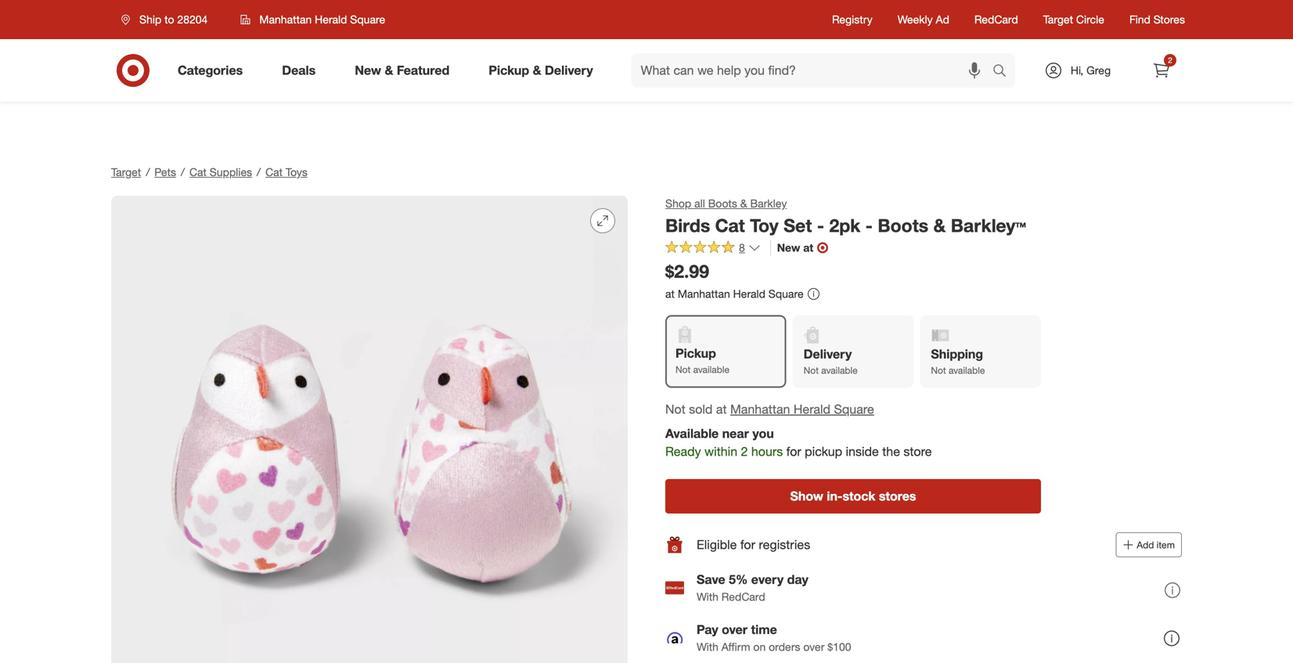 Task type: vqa. For each thing, say whether or not it's contained in the screenshot.
the bottommost New
yes



Task type: describe. For each thing, give the bounding box(es) containing it.
0 horizontal spatial over
[[722, 622, 748, 638]]

2 vertical spatial herald
[[794, 402, 831, 417]]

in-
[[827, 489, 843, 504]]

new & featured link
[[342, 53, 469, 88]]

to
[[165, 13, 174, 26]]

toy
[[750, 215, 779, 237]]

save
[[697, 572, 726, 588]]

pay
[[697, 622, 719, 638]]

add item
[[1137, 539, 1176, 551]]

pickup not available
[[676, 346, 730, 375]]

2 vertical spatial square
[[834, 402, 875, 417]]

2 horizontal spatial at
[[804, 241, 814, 255]]

available for delivery
[[822, 365, 858, 376]]

day
[[788, 572, 809, 588]]

show in-stock stores button
[[666, 479, 1042, 514]]

28204
[[177, 13, 208, 26]]

ad
[[936, 13, 950, 26]]

ship to 28204
[[139, 13, 208, 26]]

2pk
[[830, 215, 861, 237]]

2 inside 'link'
[[1169, 55, 1173, 65]]

registries
[[759, 537, 811, 553]]

all
[[695, 197, 706, 210]]

stores
[[1154, 13, 1186, 26]]

2 link
[[1145, 53, 1180, 88]]

show
[[791, 489, 824, 504]]

cat for cat toys
[[266, 165, 283, 179]]

square inside dropdown button
[[350, 13, 386, 26]]

the
[[883, 444, 901, 459]]

1 horizontal spatial square
[[769, 287, 804, 301]]

2 inside the available near you ready within 2 hours for pickup inside the store
[[741, 444, 748, 459]]

search button
[[986, 53, 1024, 91]]

store
[[904, 444, 932, 459]]

birds
[[666, 215, 711, 237]]

not for pickup
[[676, 364, 691, 375]]

available near you ready within 2 hours for pickup inside the store
[[666, 426, 932, 459]]

orders
[[769, 640, 801, 654]]

target for target link
[[111, 165, 141, 179]]

new & featured
[[355, 63, 450, 78]]

target circle link
[[1044, 12, 1105, 27]]

pay over time with affirm on orders over $100
[[697, 622, 852, 654]]

categories
[[178, 63, 243, 78]]

with inside pay over time with affirm on orders over $100
[[697, 640, 719, 654]]

1 - from the left
[[817, 215, 825, 237]]

pickup & delivery
[[489, 63, 593, 78]]

shipping
[[931, 347, 984, 362]]

0 vertical spatial redcard
[[975, 13, 1019, 26]]

manhattan herald square button
[[231, 5, 396, 34]]

pickup for not
[[676, 346, 717, 361]]

not sold at manhattan herald square
[[666, 402, 875, 417]]

available
[[666, 426, 719, 441]]

cat supplies link
[[190, 165, 252, 179]]

cat toys link
[[266, 165, 308, 179]]

time
[[751, 622, 778, 638]]

circle
[[1077, 13, 1105, 26]]

add item button
[[1116, 533, 1183, 558]]

available for pickup
[[694, 364, 730, 375]]

show in-stock stores
[[791, 489, 917, 504]]

save 5% every day with redcard
[[697, 572, 809, 604]]

item
[[1157, 539, 1176, 551]]

ship to 28204 button
[[111, 5, 224, 34]]

registry link
[[832, 12, 873, 27]]

redcard inside save 5% every day with redcard
[[722, 590, 766, 604]]

manhattan herald square button
[[731, 401, 875, 419]]

delivery inside pickup & delivery link
[[545, 63, 593, 78]]

1 horizontal spatial boots
[[878, 215, 929, 237]]

not left the sold
[[666, 402, 686, 417]]

search
[[986, 64, 1024, 80]]

supplies
[[210, 165, 252, 179]]

deals
[[282, 63, 316, 78]]

0 horizontal spatial boots
[[709, 197, 738, 210]]

cat supplies
[[190, 165, 252, 179]]

at manhattan herald square
[[666, 287, 804, 301]]

affirm
[[722, 640, 751, 654]]

hi,
[[1071, 63, 1084, 77]]

weekly ad link
[[898, 12, 950, 27]]

8
[[739, 241, 745, 255]]

set
[[784, 215, 812, 237]]

add
[[1137, 539, 1155, 551]]

shop all boots & barkley birds cat toy set - 2pk - boots & barkley™
[[666, 197, 1027, 237]]

with inside save 5% every day with redcard
[[697, 590, 719, 604]]

barkley
[[751, 197, 787, 210]]

1 vertical spatial over
[[804, 640, 825, 654]]

available for shipping
[[949, 365, 986, 376]]



Task type: locate. For each thing, give the bounding box(es) containing it.
0 vertical spatial delivery
[[545, 63, 593, 78]]

1 horizontal spatial pickup
[[676, 346, 717, 361]]

1 vertical spatial target
[[111, 165, 141, 179]]

1 horizontal spatial delivery
[[804, 347, 852, 362]]

sold
[[689, 402, 713, 417]]

0 vertical spatial new
[[355, 63, 381, 78]]

pickup for &
[[489, 63, 530, 78]]

2 - from the left
[[866, 215, 873, 237]]

1 with from the top
[[697, 590, 719, 604]]

delivery not available
[[804, 347, 858, 376]]

toys
[[286, 165, 308, 179]]

1 horizontal spatial at
[[717, 402, 727, 417]]

- right 2pk
[[866, 215, 873, 237]]

0 horizontal spatial cat
[[190, 165, 207, 179]]

0 vertical spatial 2
[[1169, 55, 1173, 65]]

not down shipping
[[931, 365, 947, 376]]

with
[[697, 590, 719, 604], [697, 640, 719, 654]]

herald down 8 in the right top of the page
[[734, 287, 766, 301]]

1 vertical spatial for
[[741, 537, 756, 553]]

1 vertical spatial delivery
[[804, 347, 852, 362]]

1 vertical spatial boots
[[878, 215, 929, 237]]

2 down stores
[[1169, 55, 1173, 65]]

0 horizontal spatial -
[[817, 215, 825, 237]]

redcard
[[975, 13, 1019, 26], [722, 590, 766, 604]]

new
[[355, 63, 381, 78], [778, 241, 801, 255]]

eligible
[[697, 537, 737, 553]]

1 horizontal spatial target
[[1044, 13, 1074, 26]]

0 horizontal spatial at
[[666, 287, 675, 301]]

redcard down 5%
[[722, 590, 766, 604]]

1 vertical spatial at
[[666, 287, 675, 301]]

herald up the available near you ready within 2 hours for pickup inside the store
[[794, 402, 831, 417]]

available inside delivery not available
[[822, 365, 858, 376]]

0 horizontal spatial available
[[694, 364, 730, 375]]

weekly ad
[[898, 13, 950, 26]]

0 horizontal spatial delivery
[[545, 63, 593, 78]]

not inside shipping not available
[[931, 365, 947, 376]]

1 horizontal spatial cat
[[266, 165, 283, 179]]

new at
[[778, 241, 814, 255]]

square up inside
[[834, 402, 875, 417]]

with down pay
[[697, 640, 719, 654]]

0 horizontal spatial 2
[[741, 444, 748, 459]]

not for shipping
[[931, 365, 947, 376]]

on
[[754, 640, 766, 654]]

2 horizontal spatial square
[[834, 402, 875, 417]]

weekly
[[898, 13, 933, 26]]

find
[[1130, 13, 1151, 26]]

cat up 8 in the right top of the page
[[716, 215, 745, 237]]

boots right all
[[709, 197, 738, 210]]

not for delivery
[[804, 365, 819, 376]]

1 horizontal spatial redcard
[[975, 13, 1019, 26]]

stock
[[843, 489, 876, 504]]

cat for cat supplies
[[190, 165, 207, 179]]

1 vertical spatial pickup
[[676, 346, 717, 361]]

at right the sold
[[717, 402, 727, 417]]

redcard up search on the top right of the page
[[975, 13, 1019, 26]]

8 link
[[666, 240, 761, 258]]

available
[[694, 364, 730, 375], [822, 365, 858, 376], [949, 365, 986, 376]]

0 horizontal spatial square
[[350, 13, 386, 26]]

&
[[385, 63, 394, 78], [533, 63, 542, 78], [741, 197, 748, 210], [934, 215, 946, 237]]

pickup
[[489, 63, 530, 78], [676, 346, 717, 361]]

- right set
[[817, 215, 825, 237]]

target left circle
[[1044, 13, 1074, 26]]

barkley™
[[951, 215, 1027, 237]]

at
[[804, 241, 814, 255], [666, 287, 675, 301], [717, 402, 727, 417]]

pickup
[[805, 444, 843, 459]]

5%
[[729, 572, 748, 588]]

new for new & featured
[[355, 63, 381, 78]]

1 vertical spatial manhattan
[[678, 287, 731, 301]]

2
[[1169, 55, 1173, 65], [741, 444, 748, 459]]

herald up "deals" 'link'
[[315, 13, 347, 26]]

1 horizontal spatial for
[[787, 444, 802, 459]]

find stores link
[[1130, 12, 1186, 27]]

0 vertical spatial over
[[722, 622, 748, 638]]

square
[[350, 13, 386, 26], [769, 287, 804, 301], [834, 402, 875, 417]]

square up new & featured
[[350, 13, 386, 26]]

find stores
[[1130, 13, 1186, 26]]

cat right pets "link" at the left of page
[[190, 165, 207, 179]]

2 horizontal spatial herald
[[794, 402, 831, 417]]

at down $2.99
[[666, 287, 675, 301]]

1 horizontal spatial 2
[[1169, 55, 1173, 65]]

2 down near
[[741, 444, 748, 459]]

target for target circle
[[1044, 13, 1074, 26]]

not inside delivery not available
[[804, 365, 819, 376]]

shipping not available
[[931, 347, 986, 376]]

manhattan herald square
[[260, 13, 386, 26]]

2 vertical spatial manhattan
[[731, 402, 791, 417]]

new down set
[[778, 241, 801, 255]]

2 horizontal spatial cat
[[716, 215, 745, 237]]

0 vertical spatial herald
[[315, 13, 347, 26]]

not up the sold
[[676, 364, 691, 375]]

for right hours
[[787, 444, 802, 459]]

pickup inside the pickup not available
[[676, 346, 717, 361]]

you
[[753, 426, 774, 441]]

0 vertical spatial target
[[1044, 13, 1074, 26]]

over up affirm
[[722, 622, 748, 638]]

for inside the available near you ready within 2 hours for pickup inside the store
[[787, 444, 802, 459]]

with down save
[[697, 590, 719, 604]]

1 vertical spatial redcard
[[722, 590, 766, 604]]

shop
[[666, 197, 692, 210]]

eligible for registries
[[697, 537, 811, 553]]

manhattan up you
[[731, 402, 791, 417]]

target left pets "link" at the left of page
[[111, 165, 141, 179]]

redcard link
[[975, 12, 1019, 27]]

over left $100
[[804, 640, 825, 654]]

0 vertical spatial manhattan
[[260, 13, 312, 26]]

near
[[723, 426, 749, 441]]

2 horizontal spatial available
[[949, 365, 986, 376]]

-
[[817, 215, 825, 237], [866, 215, 873, 237]]

every
[[752, 572, 784, 588]]

1 horizontal spatial available
[[822, 365, 858, 376]]

cat toys
[[266, 165, 308, 179]]

1 vertical spatial square
[[769, 287, 804, 301]]

not up manhattan herald square button
[[804, 365, 819, 376]]

boots right 2pk
[[878, 215, 929, 237]]

target circle
[[1044, 13, 1105, 26]]

available up manhattan herald square button
[[822, 365, 858, 376]]

$2.99
[[666, 261, 710, 283]]

target
[[1044, 13, 1074, 26], [111, 165, 141, 179]]

featured
[[397, 63, 450, 78]]

0 horizontal spatial herald
[[315, 13, 347, 26]]

1 horizontal spatial -
[[866, 215, 873, 237]]

stores
[[879, 489, 917, 504]]

for right the eligible
[[741, 537, 756, 553]]

cat left toys
[[266, 165, 283, 179]]

available down shipping
[[949, 365, 986, 376]]

ready
[[666, 444, 701, 459]]

delivery inside delivery not available
[[804, 347, 852, 362]]

ship
[[139, 13, 162, 26]]

categories link
[[164, 53, 263, 88]]

manhattan up deals
[[260, 13, 312, 26]]

pets link
[[155, 165, 176, 179]]

1 vertical spatial herald
[[734, 287, 766, 301]]

birds cat toy set - 2pk - boots &#38; barkley&#8482;, 1 of 4 image
[[111, 196, 628, 663]]

available inside shipping not available
[[949, 365, 986, 376]]

square down new at
[[769, 287, 804, 301]]

0 vertical spatial at
[[804, 241, 814, 255]]

delivery
[[545, 63, 593, 78], [804, 347, 852, 362]]

not
[[676, 364, 691, 375], [804, 365, 819, 376], [931, 365, 947, 376], [666, 402, 686, 417]]

target link
[[111, 165, 141, 179]]

1 vertical spatial with
[[697, 640, 719, 654]]

0 vertical spatial pickup
[[489, 63, 530, 78]]

0 horizontal spatial target
[[111, 165, 141, 179]]

pets
[[155, 165, 176, 179]]

greg
[[1087, 63, 1111, 77]]

hours
[[752, 444, 783, 459]]

over
[[722, 622, 748, 638], [804, 640, 825, 654]]

0 vertical spatial with
[[697, 590, 719, 604]]

cat inside shop all boots & barkley birds cat toy set - 2pk - boots & barkley™
[[716, 215, 745, 237]]

not inside the pickup not available
[[676, 364, 691, 375]]

0 horizontal spatial pickup
[[489, 63, 530, 78]]

0 horizontal spatial for
[[741, 537, 756, 553]]

boots
[[709, 197, 738, 210], [878, 215, 929, 237]]

inside
[[846, 444, 879, 459]]

0 vertical spatial boots
[[709, 197, 738, 210]]

1 horizontal spatial over
[[804, 640, 825, 654]]

within
[[705, 444, 738, 459]]

manhattan inside dropdown button
[[260, 13, 312, 26]]

registry
[[832, 13, 873, 26]]

2 vertical spatial at
[[717, 402, 727, 417]]

$100
[[828, 640, 852, 654]]

What can we help you find? suggestions appear below search field
[[632, 53, 997, 88]]

new left featured
[[355, 63, 381, 78]]

manhattan down $2.99
[[678, 287, 731, 301]]

0 vertical spatial square
[[350, 13, 386, 26]]

1 vertical spatial new
[[778, 241, 801, 255]]

pickup & delivery link
[[476, 53, 613, 88]]

at down set
[[804, 241, 814, 255]]

deals link
[[269, 53, 335, 88]]

new for new at
[[778, 241, 801, 255]]

available up the sold
[[694, 364, 730, 375]]

1 horizontal spatial new
[[778, 241, 801, 255]]

0 vertical spatial for
[[787, 444, 802, 459]]

available inside the pickup not available
[[694, 364, 730, 375]]

1 vertical spatial 2
[[741, 444, 748, 459]]

herald inside dropdown button
[[315, 13, 347, 26]]

herald
[[315, 13, 347, 26], [734, 287, 766, 301], [794, 402, 831, 417]]

0 horizontal spatial redcard
[[722, 590, 766, 604]]

1 horizontal spatial herald
[[734, 287, 766, 301]]

0 horizontal spatial new
[[355, 63, 381, 78]]

2 with from the top
[[697, 640, 719, 654]]



